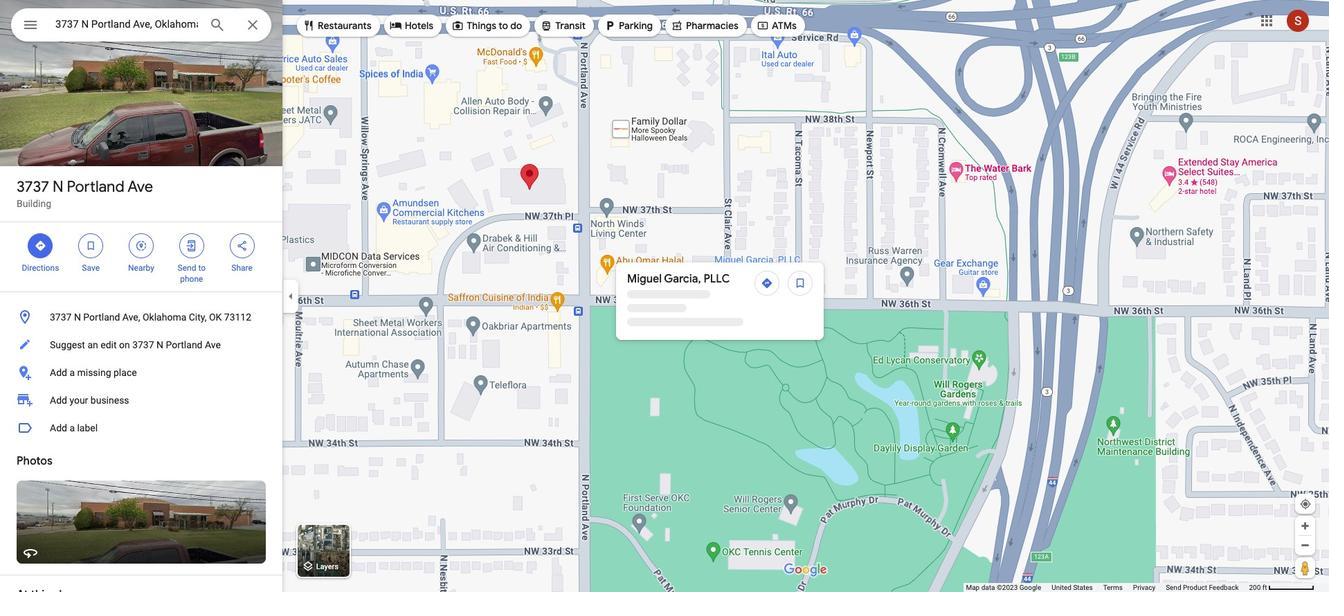 Task type: locate. For each thing, give the bounding box(es) containing it.
a for missing
[[70, 367, 75, 378]]

portland inside button
[[166, 339, 203, 350]]

3737 up building on the top
[[17, 177, 49, 197]]

add your business link
[[0, 386, 283, 414]]

 button
[[11, 8, 50, 44]]

portland for ave
[[67, 177, 124, 197]]

add for add your business
[[50, 395, 67, 406]]

privacy button
[[1133, 583, 1156, 592]]

parking
[[619, 19, 653, 32]]

0 vertical spatial 3737
[[17, 177, 49, 197]]

1 vertical spatial a
[[70, 422, 75, 433]]

to
[[499, 19, 508, 32], [198, 263, 206, 273]]

3737 for ave
[[17, 177, 49, 197]]


[[85, 238, 97, 253]]

send
[[178, 263, 196, 273], [1166, 584, 1182, 591]]


[[22, 15, 39, 35]]

2 horizontal spatial n
[[157, 339, 163, 350]]

map data ©2023 google
[[966, 584, 1042, 591]]

google account: sheryl atherton  
(sheryl.atherton@adept.ai) image
[[1287, 9, 1309, 32]]

miguel
[[627, 272, 662, 286]]

a inside button
[[70, 422, 75, 433]]

send product feedback
[[1166, 584, 1239, 591]]

1 horizontal spatial n
[[74, 312, 81, 323]]

3737 N Portland Ave, Oklahoma City, OK 73112 field
[[11, 8, 271, 42]]

1 vertical spatial add
[[50, 395, 67, 406]]

ave down ok on the left
[[205, 339, 221, 350]]


[[135, 238, 147, 253]]

portland down city,
[[166, 339, 203, 350]]

map
[[966, 584, 980, 591]]

2 horizontal spatial 3737
[[132, 339, 154, 350]]


[[540, 18, 553, 33]]

2 vertical spatial portland
[[166, 339, 203, 350]]

0 horizontal spatial send
[[178, 263, 196, 273]]

actions for 3737 n portland ave region
[[0, 222, 283, 292]]

a
[[70, 367, 75, 378], [70, 422, 75, 433]]

1 horizontal spatial 3737
[[50, 312, 72, 323]]

3737 right the on
[[132, 339, 154, 350]]

to inside  things to do
[[499, 19, 508, 32]]

an
[[88, 339, 98, 350]]

portland
[[67, 177, 124, 197], [83, 312, 120, 323], [166, 339, 203, 350]]

portland inside 3737 n portland ave building
[[67, 177, 124, 197]]

2 add from the top
[[50, 395, 67, 406]]

n
[[53, 177, 63, 197], [74, 312, 81, 323], [157, 339, 163, 350]]

a inside button
[[70, 367, 75, 378]]

city,
[[189, 312, 207, 323]]

footer containing map data ©2023 google
[[966, 583, 1250, 592]]

do
[[511, 19, 522, 32]]

save
[[82, 263, 100, 273]]

1 vertical spatial send
[[1166, 584, 1182, 591]]

ave inside button
[[205, 339, 221, 350]]

0 horizontal spatial ave
[[128, 177, 153, 197]]

send up phone
[[178, 263, 196, 273]]

n for ave
[[53, 177, 63, 197]]

directions image
[[761, 277, 773, 289]]

1 vertical spatial portland
[[83, 312, 120, 323]]

3737
[[17, 177, 49, 197], [50, 312, 72, 323], [132, 339, 154, 350]]

1 vertical spatial ave
[[205, 339, 221, 350]]

200 ft
[[1250, 584, 1268, 591]]

terms
[[1104, 584, 1123, 591]]

0 horizontal spatial to
[[198, 263, 206, 273]]

united states button
[[1052, 583, 1093, 592]]

3737 inside 'button'
[[50, 312, 72, 323]]

product
[[1183, 584, 1208, 591]]

on
[[119, 339, 130, 350]]

a left label
[[70, 422, 75, 433]]

send for send to phone
[[178, 263, 196, 273]]

footer
[[966, 583, 1250, 592]]

portland for ave,
[[83, 312, 120, 323]]

data
[[982, 584, 995, 591]]

n inside button
[[157, 339, 163, 350]]

200
[[1250, 584, 1261, 591]]

a left 'missing'
[[70, 367, 75, 378]]

2 vertical spatial n
[[157, 339, 163, 350]]

add left the your
[[50, 395, 67, 406]]

garcia,
[[664, 272, 701, 286]]

1 vertical spatial to
[[198, 263, 206, 273]]

n inside 3737 n portland ave building
[[53, 177, 63, 197]]

1 vertical spatial n
[[74, 312, 81, 323]]

business
[[91, 395, 129, 406]]

 search field
[[11, 8, 271, 44]]

send product feedback button
[[1166, 583, 1239, 592]]


[[236, 238, 248, 253]]

ft
[[1263, 584, 1268, 591]]

miguel garcia, pllc
[[627, 272, 730, 286]]


[[671, 18, 683, 33]]

add
[[50, 367, 67, 378], [50, 395, 67, 406], [50, 422, 67, 433]]

portland up ""
[[67, 177, 124, 197]]

1 a from the top
[[70, 367, 75, 378]]

phone
[[180, 274, 203, 284]]

portland inside 'button'
[[83, 312, 120, 323]]

0 vertical spatial add
[[50, 367, 67, 378]]

n inside 'button'
[[74, 312, 81, 323]]

3737 n portland ave, oklahoma city, ok 73112
[[50, 312, 251, 323]]

3737 inside 3737 n portland ave building
[[17, 177, 49, 197]]

add inside button
[[50, 422, 67, 433]]

ave up 
[[128, 177, 153, 197]]

 restaurants
[[303, 18, 372, 33]]


[[34, 238, 47, 253]]

a for label
[[70, 422, 75, 433]]

1 add from the top
[[50, 367, 67, 378]]

add a missing place button
[[0, 359, 283, 386]]

portland up edit
[[83, 312, 120, 323]]

2 vertical spatial add
[[50, 422, 67, 433]]

0 vertical spatial n
[[53, 177, 63, 197]]

0 vertical spatial a
[[70, 367, 75, 378]]

0 horizontal spatial n
[[53, 177, 63, 197]]

0 vertical spatial to
[[499, 19, 508, 32]]

add inside button
[[50, 367, 67, 378]]

1 horizontal spatial to
[[499, 19, 508, 32]]

send inside button
[[1166, 584, 1182, 591]]

3737 up suggest at the bottom
[[50, 312, 72, 323]]

 transit
[[540, 18, 586, 33]]

0 vertical spatial portland
[[67, 177, 124, 197]]

n for ave,
[[74, 312, 81, 323]]

 parking
[[604, 18, 653, 33]]

2 a from the top
[[70, 422, 75, 433]]

ave
[[128, 177, 153, 197], [205, 339, 221, 350]]

add down suggest at the bottom
[[50, 367, 67, 378]]

3737 n portland ave, oklahoma city, ok 73112 button
[[0, 303, 283, 331]]

show your location image
[[1300, 498, 1312, 510]]

directions
[[22, 263, 59, 273]]

0 vertical spatial ave
[[128, 177, 153, 197]]

oklahoma
[[143, 312, 186, 323]]

None field
[[55, 16, 198, 33]]

zoom in image
[[1300, 521, 1311, 531]]

miguel garcia, pllc element
[[627, 271, 730, 287]]


[[604, 18, 616, 33]]

to left do
[[499, 19, 508, 32]]

to up phone
[[198, 263, 206, 273]]

2 vertical spatial 3737
[[132, 339, 154, 350]]

add left label
[[50, 422, 67, 433]]

united states
[[1052, 584, 1093, 591]]

1 horizontal spatial send
[[1166, 584, 1182, 591]]

3737 n portland ave building
[[17, 177, 153, 209]]

send for send product feedback
[[1166, 584, 1182, 591]]

0 horizontal spatial 3737
[[17, 177, 49, 197]]

1 horizontal spatial ave
[[205, 339, 221, 350]]

3 add from the top
[[50, 422, 67, 433]]

send left product on the bottom of page
[[1166, 584, 1182, 591]]

send inside send to phone
[[178, 263, 196, 273]]

privacy
[[1133, 584, 1156, 591]]

add for add a label
[[50, 422, 67, 433]]

1 vertical spatial 3737
[[50, 312, 72, 323]]

0 vertical spatial send
[[178, 263, 196, 273]]



Task type: vqa. For each thing, say whether or not it's contained in the screenshot.
the bottommost FIELD
no



Task type: describe. For each thing, give the bounding box(es) containing it.
3737 n portland ave main content
[[0, 0, 283, 592]]

3737 for ave,
[[50, 312, 72, 323]]

add a missing place
[[50, 367, 137, 378]]


[[452, 18, 464, 33]]

united
[[1052, 584, 1072, 591]]

google
[[1020, 584, 1042, 591]]


[[303, 18, 315, 33]]

collapse side panel image
[[283, 288, 298, 304]]

pharmacies
[[686, 19, 739, 32]]

feedback
[[1209, 584, 1239, 591]]

restaurants
[[318, 19, 372, 32]]

zoom out image
[[1300, 540, 1311, 551]]

transit
[[556, 19, 586, 32]]

73112
[[224, 312, 251, 323]]

save image
[[794, 277, 807, 289]]

add a label button
[[0, 414, 283, 442]]

edit
[[101, 339, 117, 350]]

label
[[77, 422, 98, 433]]

add a label
[[50, 422, 98, 433]]

missing
[[77, 367, 111, 378]]

 hotels
[[390, 18, 434, 33]]


[[757, 18, 769, 33]]

 pharmacies
[[671, 18, 739, 33]]

building
[[17, 198, 51, 209]]

pllc
[[704, 272, 730, 286]]


[[185, 238, 198, 253]]

3737 inside button
[[132, 339, 154, 350]]

ave inside 3737 n portland ave building
[[128, 177, 153, 197]]

nearby
[[128, 263, 154, 273]]

200 ft button
[[1250, 584, 1315, 591]]

photos
[[17, 454, 52, 468]]

share
[[231, 263, 253, 273]]

hotels
[[405, 19, 434, 32]]

atms
[[772, 19, 797, 32]]

show street view coverage image
[[1296, 557, 1316, 578]]

things
[[467, 19, 497, 32]]

suggest an edit on 3737 n portland ave button
[[0, 331, 283, 359]]

ok
[[209, 312, 222, 323]]


[[390, 18, 402, 33]]

 atms
[[757, 18, 797, 33]]

ave,
[[122, 312, 140, 323]]

send to phone
[[178, 263, 206, 284]]

place
[[114, 367, 137, 378]]

 things to do
[[452, 18, 522, 33]]

add for add a missing place
[[50, 367, 67, 378]]

to inside send to phone
[[198, 263, 206, 273]]

layers
[[316, 563, 339, 572]]

suggest an edit on 3737 n portland ave
[[50, 339, 221, 350]]

states
[[1074, 584, 1093, 591]]

©2023
[[997, 584, 1018, 591]]

none field inside the 3737 n portland ave, oklahoma city, ok 73112 field
[[55, 16, 198, 33]]

google maps element
[[0, 0, 1330, 592]]

footer inside the google maps element
[[966, 583, 1250, 592]]

terms button
[[1104, 583, 1123, 592]]

add your business
[[50, 395, 129, 406]]

your
[[70, 395, 88, 406]]

suggest
[[50, 339, 85, 350]]



